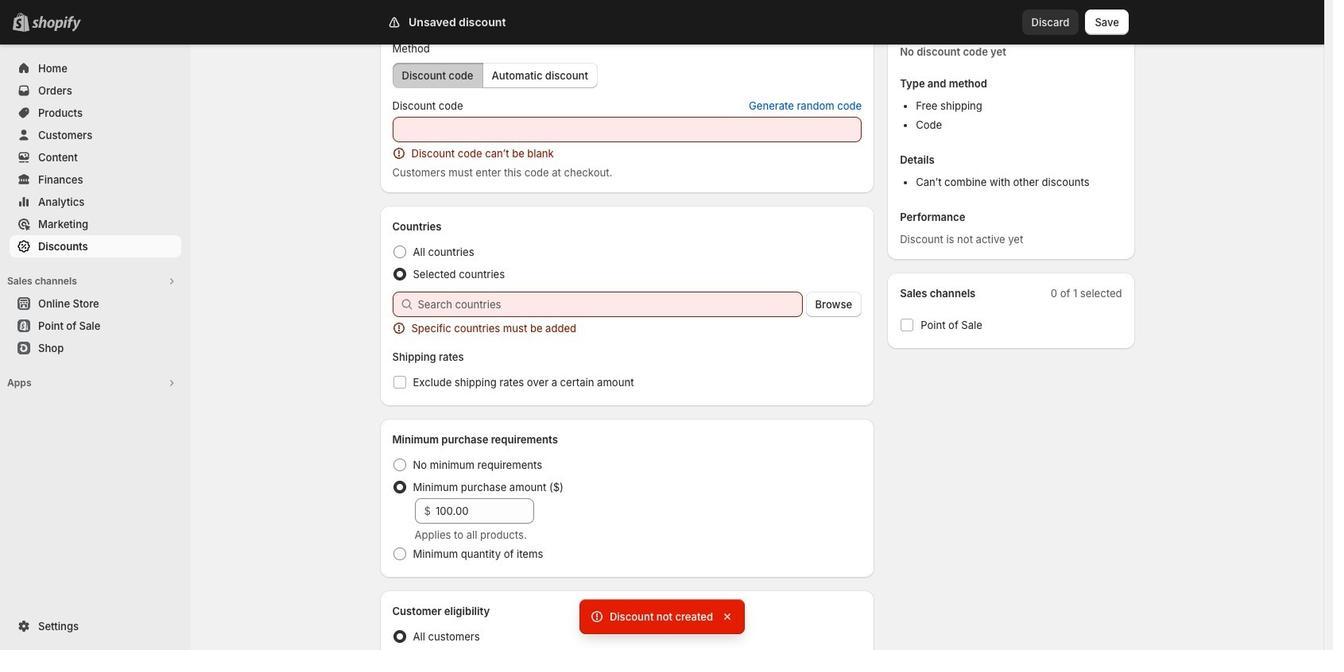 Task type: describe. For each thing, give the bounding box(es) containing it.
Search countries text field
[[418, 292, 803, 317]]

0.00 text field
[[436, 498, 534, 524]]



Task type: vqa. For each thing, say whether or not it's contained in the screenshot.
Search collections text box
no



Task type: locate. For each thing, give the bounding box(es) containing it.
shopify image
[[32, 16, 81, 32]]

None text field
[[392, 117, 862, 142]]



